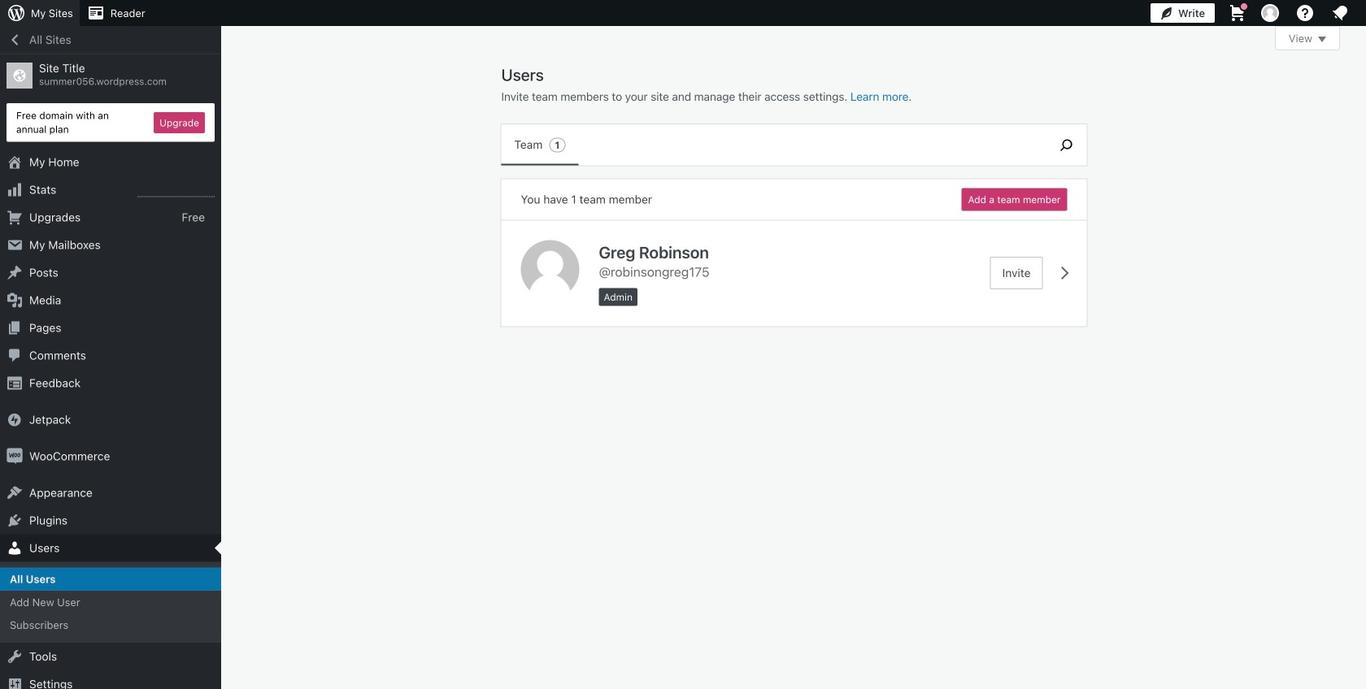 Task type: vqa. For each thing, say whether or not it's contained in the screenshot.
top Toggle menu icon
no



Task type: locate. For each thing, give the bounding box(es) containing it.
3 list item from the top
[[1359, 236, 1366, 296]]

my profile image
[[1261, 4, 1279, 22]]

1 img image from the top
[[7, 412, 23, 428]]

closed image
[[1318, 37, 1327, 42]]

main content
[[501, 26, 1340, 327]]

2 img image from the top
[[7, 449, 23, 465]]

2 list item from the top
[[1359, 159, 1366, 236]]

help image
[[1296, 3, 1315, 23]]

1 vertical spatial img image
[[7, 449, 23, 465]]

img image
[[7, 412, 23, 428], [7, 449, 23, 465]]

highest hourly views 0 image
[[137, 187, 215, 197]]

None search field
[[1046, 124, 1087, 166]]

0 vertical spatial img image
[[7, 412, 23, 428]]

1 list item from the top
[[1359, 83, 1366, 159]]

list item
[[1359, 83, 1366, 159], [1359, 159, 1366, 236], [1359, 236, 1366, 296]]



Task type: describe. For each thing, give the bounding box(es) containing it.
my shopping cart image
[[1228, 3, 1248, 23]]

open search image
[[1046, 135, 1087, 155]]

greg robinson image
[[521, 240, 580, 299]]

manage your notifications image
[[1331, 3, 1350, 23]]



